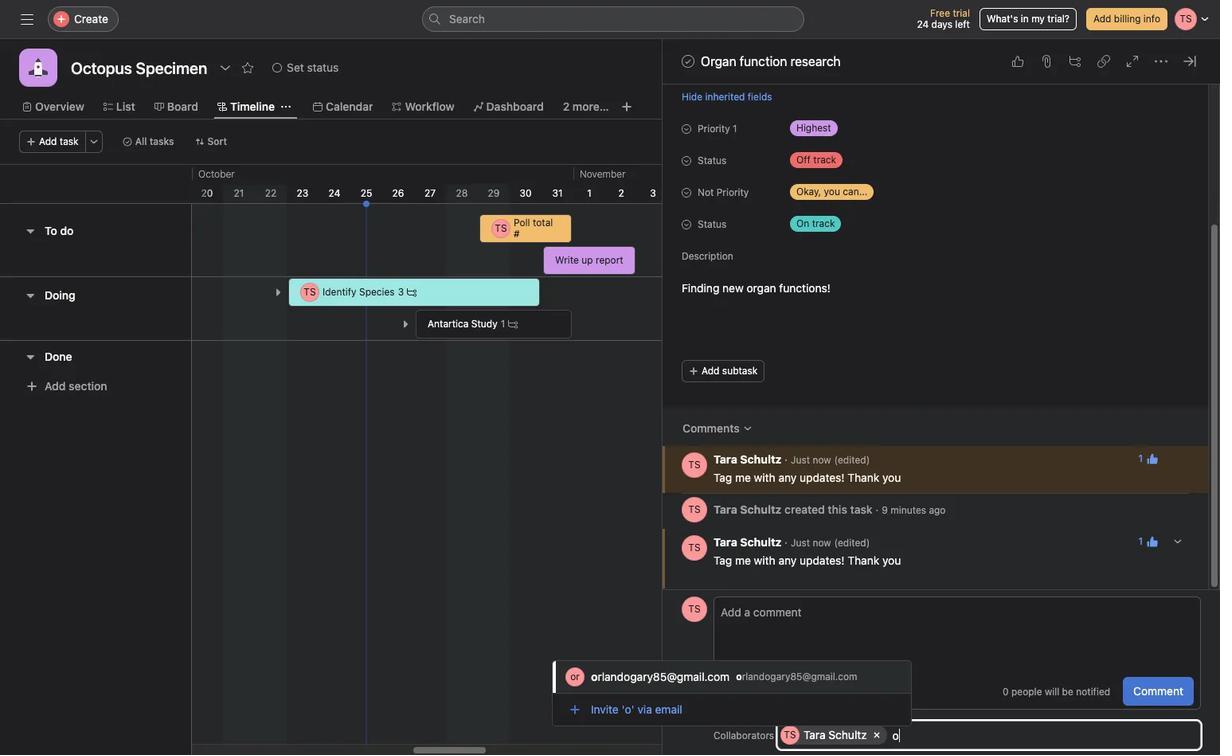 Task type: locate. For each thing, give the bounding box(es) containing it.
0 vertical spatial 1 button
[[1134, 448, 1164, 470]]

days
[[932, 18, 953, 30]]

2 just from the top
[[791, 537, 810, 549]]

tag me with any updates! thank you
[[714, 471, 901, 484], [714, 554, 901, 567]]

0 vertical spatial tara schultz · just now (edited)
[[714, 453, 870, 466]]

1 vertical spatial updates!
[[800, 554, 845, 567]]

add tab image
[[621, 100, 633, 113]]

left
[[956, 18, 970, 30]]

0 vertical spatial track
[[814, 154, 837, 166]]

record a video image
[[777, 686, 790, 698]]

free trial 24 days left
[[917, 7, 970, 30]]

tasks
[[150, 135, 174, 147]]

22
[[265, 187, 277, 199]]

1 inside november 1
[[587, 187, 592, 199]]

now down tara schultz created this task · 9 minutes ago
[[813, 537, 832, 549]]

main content
[[663, 0, 1221, 590]]

tag for the tara schultz link for second 1 button from the bottom of the organ function research dialog
[[714, 471, 732, 484]]

set status
[[287, 61, 339, 74]]

tara schultz · just now (edited) for the tara schultz link for second 1 button from the bottom of the organ function research dialog
[[714, 453, 870, 466]]

None text field
[[893, 726, 911, 745]]

1 vertical spatial track
[[812, 218, 835, 229]]

· for first 1 button from the bottom of the organ function research dialog
[[785, 535, 788, 549]]

0 vertical spatial now
[[813, 454, 832, 466]]

tara schultz · just now (edited) up created
[[714, 453, 870, 466]]

3 right november 1
[[650, 187, 656, 199]]

list link
[[103, 98, 135, 116]]

4 ts button from the top
[[682, 597, 708, 622]]

0 vertical spatial any
[[779, 471, 797, 484]]

show options image for second 1 button from the bottom of the organ function research dialog
[[1174, 454, 1183, 464]]

any
[[779, 471, 797, 484], [779, 554, 797, 567]]

updates! down tara schultz created this task · 9 minutes ago
[[800, 554, 845, 567]]

research
[[791, 54, 841, 69]]

tara schultz link for first 1 button from the bottom of the organ function research dialog
[[714, 535, 782, 549]]

· left 9
[[876, 502, 879, 516]]

add task
[[39, 135, 79, 147]]

0 vertical spatial ·
[[785, 453, 788, 466]]

Completed checkbox
[[679, 52, 698, 71]]

any down created
[[779, 554, 797, 567]]

hide
[[682, 90, 703, 102]]

(edited)
[[835, 454, 870, 466], [835, 537, 870, 549]]

people
[[1012, 686, 1043, 698]]

1 vertical spatial tara schultz link
[[714, 502, 782, 516]]

tara schultz link
[[714, 453, 782, 466], [714, 502, 782, 516], [714, 535, 782, 549]]

0 vertical spatial tag me with any updates! thank you
[[714, 471, 901, 484]]

schultz for the tara schultz link for second 1 button from the bottom of the organ function research dialog
[[740, 453, 782, 466]]

tab actions image
[[281, 102, 291, 112]]

1 vertical spatial 24
[[329, 187, 341, 199]]

0 horizontal spatial 3
[[398, 286, 404, 298]]

status for on track
[[698, 218, 727, 230]]

tara schultz link for second 1 button from the bottom of the organ function research dialog
[[714, 453, 782, 466]]

1 vertical spatial now
[[813, 537, 832, 549]]

antartica study
[[428, 318, 498, 330]]

report
[[596, 254, 624, 266]]

schultz
[[740, 453, 782, 466], [740, 502, 782, 516], [740, 535, 782, 549], [829, 728, 868, 742]]

new
[[723, 281, 744, 295]]

2 vertical spatial ·
[[785, 535, 788, 549]]

0 vertical spatial with
[[754, 471, 776, 484]]

task
[[60, 135, 79, 147], [851, 502, 873, 516]]

1 vertical spatial (edited)
[[835, 537, 870, 549]]

0 vertical spatial thank
[[848, 471, 880, 484]]

schultz down at mention icon
[[829, 728, 868, 742]]

you left can...
[[824, 186, 841, 198]]

updates! for the tara schultz link for second 1 button from the bottom of the organ function research dialog
[[800, 471, 845, 484]]

more actions for this task image
[[1155, 55, 1168, 68]]

3 ts button from the top
[[682, 535, 708, 561]]

you up 9
[[883, 471, 901, 484]]

29
[[488, 187, 500, 199]]

add for add section
[[45, 379, 66, 393]]

antartica
[[428, 318, 469, 330]]

schultz down comments dropdown button
[[740, 453, 782, 466]]

tara schultz created this task · 9 minutes ago
[[714, 502, 946, 516]]

any up created
[[779, 471, 797, 484]]

1 show options image from the top
[[1174, 454, 1183, 464]]

2 down november
[[619, 187, 624, 199]]

0 vertical spatial tag
[[714, 471, 732, 484]]

1 vertical spatial tag me with any updates! thank you
[[714, 554, 901, 567]]

1 horizontal spatial 2
[[619, 187, 624, 199]]

okay,
[[797, 186, 822, 198]]

1 now from the top
[[813, 454, 832, 466]]

thank for the tara schultz link for second 1 button from the bottom of the organ function research dialog
[[848, 471, 880, 484]]

add inside add billing info button
[[1094, 13, 1112, 25]]

2 inside dropdown button
[[563, 100, 570, 113]]

you for the tara schultz link for second 1 button from the bottom of the organ function research dialog
[[883, 471, 901, 484]]

add left "billing"
[[1094, 13, 1112, 25]]

organ function research dialog
[[663, 0, 1221, 755]]

completed image
[[679, 52, 698, 71]]

list
[[116, 100, 135, 113]]

1 thank from the top
[[848, 471, 880, 484]]

rocket image
[[29, 58, 48, 77]]

· up created
[[785, 453, 788, 466]]

tag me with any updates! thank you for the tara schultz link for second 1 button from the bottom of the organ function research dialog
[[714, 471, 901, 484]]

priority down inherited
[[698, 123, 730, 135]]

task left 9
[[851, 502, 873, 516]]

me
[[735, 471, 751, 484], [735, 554, 751, 567]]

2 now from the top
[[813, 537, 832, 549]]

all tasks
[[135, 135, 174, 147]]

2 status from the top
[[698, 218, 727, 230]]

just down created
[[791, 537, 810, 549]]

you down 9
[[883, 554, 901, 567]]

add inside add section button
[[45, 379, 66, 393]]

3
[[650, 187, 656, 199], [398, 286, 404, 298]]

26
[[392, 187, 404, 199]]

1 vertical spatial tara schultz · just now (edited)
[[714, 535, 870, 549]]

(edited) down this at the right of the page
[[835, 537, 870, 549]]

1 vertical spatial thank
[[848, 554, 880, 567]]

priority right not
[[717, 186, 749, 198]]

20
[[201, 187, 213, 199]]

any for the tara schultz link for second 1 button from the bottom of the organ function research dialog
[[779, 471, 797, 484]]

add billing info
[[1094, 13, 1161, 25]]

you
[[824, 186, 841, 198], [883, 471, 901, 484], [883, 554, 901, 567]]

1 vertical spatial just
[[791, 537, 810, 549]]

me for the tara schultz link for second 1 button from the bottom of the organ function research dialog
[[735, 471, 751, 484]]

3 tara schultz link from the top
[[714, 535, 782, 549]]

to do button
[[45, 217, 74, 245]]

(edited) up this at the right of the page
[[835, 454, 870, 466]]

1 any from the top
[[779, 471, 797, 484]]

0 horizontal spatial 24
[[329, 187, 341, 199]]

2
[[563, 100, 570, 113], [619, 187, 624, 199]]

24 left days
[[917, 18, 929, 30]]

1 vertical spatial tag
[[714, 554, 732, 567]]

functions!
[[780, 281, 831, 295]]

1 vertical spatial 2
[[619, 187, 624, 199]]

now for second 1 button from the bottom of the organ function research dialog
[[813, 454, 832, 466]]

0 vertical spatial (edited)
[[835, 454, 870, 466]]

24
[[917, 18, 929, 30], [329, 187, 341, 199]]

tag me with any updates! thank you up created
[[714, 471, 901, 484]]

expand sidebar image
[[21, 13, 33, 25]]

minutes
[[891, 504, 927, 516]]

1 just from the top
[[791, 454, 810, 466]]

notified
[[1077, 686, 1111, 698]]

1 vertical spatial you
[[883, 471, 901, 484]]

task left more actions 'image' on the left of page
[[60, 135, 79, 147]]

what's in my trial? button
[[980, 8, 1077, 30]]

None text field
[[67, 53, 211, 82]]

2 left more…
[[563, 100, 570, 113]]

track right on
[[812, 218, 835, 229]]

add inside add subtask button
[[702, 365, 720, 377]]

created
[[785, 502, 825, 516]]

will
[[1045, 686, 1060, 698]]

1 horizontal spatial task
[[851, 502, 873, 516]]

main content containing finding new organ functions!
[[663, 0, 1221, 590]]

1 horizontal spatial 24
[[917, 18, 929, 30]]

track
[[814, 154, 837, 166], [812, 218, 835, 229]]

add down done button
[[45, 379, 66, 393]]

1 tara schultz link from the top
[[714, 453, 782, 466]]

21
[[234, 187, 244, 199]]

comment
[[1134, 684, 1184, 698]]

1 vertical spatial any
[[779, 554, 797, 567]]

1 vertical spatial with
[[754, 554, 776, 567]]

status
[[307, 61, 339, 74]]

2 tara schultz link from the top
[[714, 502, 782, 516]]

attachments: add a file to this task, organ function research image
[[1041, 55, 1053, 68]]

collaborators
[[714, 730, 775, 741]]

0 likes. click to like this task image
[[1012, 55, 1025, 68]]

2 (edited) from the top
[[835, 537, 870, 549]]

2 me from the top
[[735, 554, 751, 567]]

27
[[425, 187, 436, 199]]

calendar
[[326, 100, 373, 113]]

1 vertical spatial 1 button
[[1134, 531, 1164, 553]]

leftcount image
[[407, 288, 417, 297]]

1 vertical spatial task
[[851, 502, 873, 516]]

collapse task list for the section done image
[[24, 350, 37, 363]]

status
[[698, 155, 727, 167], [698, 218, 727, 230]]

0 vertical spatial 3
[[650, 187, 656, 199]]

timeline
[[230, 100, 275, 113]]

24 left 25
[[329, 187, 341, 199]]

0 vertical spatial tara schultz link
[[714, 453, 782, 466]]

2 tag from the top
[[714, 554, 732, 567]]

2 ts button from the top
[[682, 497, 708, 523]]

thank down tara schultz created this task · 9 minutes ago
[[848, 554, 880, 567]]

1 tara schultz · just now (edited) from the top
[[714, 453, 870, 466]]

0 horizontal spatial task
[[60, 135, 79, 147]]

updates! up tara schultz created this task · 9 minutes ago
[[800, 471, 845, 484]]

toolbar
[[721, 680, 896, 703]]

2 for 2
[[619, 187, 624, 199]]

track for on track
[[812, 218, 835, 229]]

tag
[[714, 471, 732, 484], [714, 554, 732, 567]]

track right off
[[814, 154, 837, 166]]

2 updates! from the top
[[800, 554, 845, 567]]

1 updates! from the top
[[800, 471, 845, 484]]

repeats image
[[856, 26, 869, 39]]

0 vertical spatial status
[[698, 155, 727, 167]]

2 tag me with any updates! thank you from the top
[[714, 554, 901, 567]]

· down created
[[785, 535, 788, 549]]

status up description
[[698, 218, 727, 230]]

0 vertical spatial task
[[60, 135, 79, 147]]

with
[[754, 471, 776, 484], [754, 554, 776, 567]]

any for the tara schultz link associated with first 1 button from the bottom of the organ function research dialog
[[779, 554, 797, 567]]

just up created
[[791, 454, 810, 466]]

2 tara schultz · just now (edited) from the top
[[714, 535, 870, 549]]

1 vertical spatial me
[[735, 554, 751, 567]]

now up tara schultz created this task · 9 minutes ago
[[813, 454, 832, 466]]

billing
[[1115, 13, 1141, 25]]

show subtasks for task antartica study image
[[401, 320, 410, 329]]

priority
[[698, 123, 730, 135], [717, 186, 749, 198]]

3 left leftcount icon
[[398, 286, 404, 298]]

1 vertical spatial status
[[698, 218, 727, 230]]

1 me from the top
[[735, 471, 751, 484]]

poll total #
[[514, 217, 553, 240]]

search list box
[[422, 6, 805, 32]]

add left subtask
[[702, 365, 720, 377]]

show options image
[[1174, 454, 1183, 464], [1174, 537, 1183, 547]]

0 vertical spatial updates!
[[800, 471, 845, 484]]

full screen image
[[1127, 55, 1139, 68]]

schultz for the tara schultz link associated with first 1 button from the bottom of the organ function research dialog
[[740, 535, 782, 549]]

priority 1
[[698, 123, 738, 135]]

2 for 2 more…
[[563, 100, 570, 113]]

0 vertical spatial me
[[735, 471, 751, 484]]

2 any from the top
[[779, 554, 797, 567]]

now for first 1 button from the bottom of the organ function research dialog
[[813, 537, 832, 549]]

show subtasks for task identify species image
[[273, 288, 283, 297]]

track for off track
[[814, 154, 837, 166]]

2 thank from the top
[[848, 554, 880, 567]]

you inside dropdown button
[[824, 186, 841, 198]]

set status button
[[265, 57, 346, 79]]

sort button
[[188, 131, 234, 153]]

2 show options image from the top
[[1174, 537, 1183, 547]]

thank for the tara schultz link associated with first 1 button from the bottom of the organ function research dialog
[[848, 554, 880, 567]]

to do
[[45, 224, 74, 237]]

1 status from the top
[[698, 155, 727, 167]]

1 with from the top
[[754, 471, 776, 484]]

tag me with any updates! thank you down created
[[714, 554, 901, 567]]

0 vertical spatial you
[[824, 186, 841, 198]]

0 vertical spatial 24
[[917, 18, 929, 30]]

status for off track
[[698, 155, 727, 167]]

status down priority 1 in the right of the page
[[698, 155, 727, 167]]

tara
[[714, 453, 738, 466], [714, 502, 738, 516], [714, 535, 738, 549], [804, 728, 826, 742]]

schultz left created
[[740, 502, 782, 516]]

add inside add task "button"
[[39, 135, 57, 147]]

0 vertical spatial just
[[791, 454, 810, 466]]

2 vertical spatial tara schultz link
[[714, 535, 782, 549]]

1 vertical spatial show options image
[[1174, 537, 1183, 547]]

1 vertical spatial priority
[[717, 186, 749, 198]]

ts inside tara schultz cell
[[784, 729, 797, 741]]

1 tag me with any updates! thank you from the top
[[714, 471, 901, 484]]

0 horizontal spatial 2
[[563, 100, 570, 113]]

add down overview link
[[39, 135, 57, 147]]

0 vertical spatial show options image
[[1174, 454, 1183, 464]]

add to starred image
[[242, 61, 254, 74]]

fields
[[748, 90, 773, 102]]

workflow link
[[392, 98, 455, 116]]

1 tag from the top
[[714, 471, 732, 484]]

schultz down tara schultz created this task · 9 minutes ago
[[740, 535, 782, 549]]

2 vertical spatial you
[[883, 554, 901, 567]]

add for add subtask
[[702, 365, 720, 377]]

add section button
[[19, 372, 114, 401]]

1 (edited) from the top
[[835, 454, 870, 466]]

0 vertical spatial 2
[[563, 100, 570, 113]]

thank up tara schultz created this task · 9 minutes ago
[[848, 471, 880, 484]]

just
[[791, 454, 810, 466], [791, 537, 810, 549]]

tara schultz · just now (edited) down created
[[714, 535, 870, 549]]



Task type: describe. For each thing, give the bounding box(es) containing it.
more actions image
[[89, 137, 99, 147]]

1 horizontal spatial 3
[[650, 187, 656, 199]]

just for the tara schultz link associated with first 1 button from the bottom of the organ function research dialog
[[791, 537, 810, 549]]

0 vertical spatial priority
[[698, 123, 730, 135]]

tara schultz · just now (edited) for the tara schultz link associated with first 1 button from the bottom of the organ function research dialog
[[714, 535, 870, 549]]

add for add billing info
[[1094, 13, 1112, 25]]

species
[[359, 286, 395, 298]]

1 vertical spatial 3
[[398, 286, 404, 298]]

28
[[456, 187, 468, 199]]

write
[[555, 254, 579, 266]]

calendar link
[[313, 98, 373, 116]]

just for the tara schultz link for second 1 button from the bottom of the organ function research dialog
[[791, 454, 810, 466]]

0
[[1003, 686, 1009, 698]]

finding new organ functions!
[[682, 281, 831, 295]]

set
[[287, 61, 304, 74]]

tara inside cell
[[804, 728, 826, 742]]

what's in my trial?
[[987, 13, 1070, 25]]

october
[[198, 168, 235, 180]]

schultz for second the tara schultz link from the top of the organ function research dialog
[[740, 502, 782, 516]]

tag for the tara schultz link associated with first 1 button from the bottom of the organ function research dialog
[[714, 554, 732, 567]]

you for the tara schultz link associated with first 1 button from the bottom of the organ function research dialog
[[883, 554, 901, 567]]

doing
[[45, 288, 75, 302]]

trial
[[953, 7, 970, 19]]

leftcount image
[[509, 320, 518, 329]]

off track
[[797, 154, 837, 166]]

info
[[1144, 13, 1161, 25]]

trial?
[[1048, 13, 1070, 25]]

· for second 1 button from the bottom of the organ function research dialog
[[785, 453, 788, 466]]

2 1 button from the top
[[1134, 531, 1164, 553]]

hide inherited fields
[[682, 90, 773, 102]]

tag me with any updates! thank you for the tara schultz link associated with first 1 button from the bottom of the organ function research dialog
[[714, 554, 901, 567]]

create button
[[48, 6, 119, 32]]

board
[[167, 100, 198, 113]]

okay, you can...
[[797, 186, 868, 198]]

me for the tara schultz link associated with first 1 button from the bottom of the organ function research dialog
[[735, 554, 751, 567]]

timeline link
[[218, 98, 275, 116]]

off
[[797, 154, 811, 166]]

in
[[1021, 13, 1029, 25]]

more…
[[573, 100, 609, 113]]

not
[[698, 186, 714, 198]]

updates! for the tara schultz link associated with first 1 button from the bottom of the organ function research dialog
[[800, 554, 845, 567]]

comments button
[[673, 414, 763, 443]]

on
[[797, 218, 810, 229]]

off track button
[[784, 149, 880, 171]]

highest button
[[784, 117, 880, 139]]

23
[[297, 187, 309, 199]]

(edited) for the tara schultz link associated with first 1 button from the bottom of the organ function research dialog
[[835, 537, 870, 549]]

board link
[[154, 98, 198, 116]]

done button
[[45, 342, 72, 371]]

this
[[828, 502, 848, 516]]

highest
[[797, 122, 832, 134]]

comment button
[[1124, 677, 1194, 706]]

collapse task list for the section doing image
[[24, 289, 37, 302]]

function
[[740, 54, 788, 69]]

study
[[472, 318, 498, 330]]

0 people will be notified
[[1003, 686, 1111, 698]]

2 with from the top
[[754, 554, 776, 567]]

tara schultz cell
[[781, 726, 888, 745]]

add subtask image
[[1069, 55, 1082, 68]]

toolbar inside organ function research dialog
[[721, 680, 896, 703]]

none text field inside organ function research dialog
[[893, 726, 911, 745]]

2 more… button
[[563, 98, 609, 116]]

identify
[[323, 286, 357, 298]]

add section
[[45, 379, 107, 393]]

write up report
[[555, 254, 624, 266]]

add task button
[[19, 131, 86, 153]]

24 inside free trial 24 days left
[[917, 18, 929, 30]]

hide inherited fields button
[[682, 89, 773, 104]]

identify species
[[323, 286, 395, 298]]

9
[[882, 504, 888, 516]]

description
[[682, 250, 734, 262]]

31
[[553, 187, 563, 199]]

add for add task
[[39, 135, 57, 147]]

1 1 button from the top
[[1134, 448, 1164, 470]]

25
[[361, 187, 372, 199]]

can...
[[843, 186, 868, 198]]

total
[[533, 217, 553, 229]]

copy task link image
[[1098, 55, 1111, 68]]

collapse task list for the section to do image
[[24, 225, 37, 237]]

show options image for first 1 button from the bottom of the organ function research dialog
[[1174, 537, 1183, 547]]

1 vertical spatial ·
[[876, 502, 879, 516]]

create
[[74, 12, 108, 25]]

done
[[45, 349, 72, 363]]

comments
[[683, 422, 740, 435]]

at mention image
[[828, 686, 841, 698]]

2 more…
[[563, 100, 609, 113]]

be
[[1063, 686, 1074, 698]]

overview
[[35, 100, 84, 113]]

task inside main content
[[851, 502, 873, 516]]

up
[[582, 254, 593, 266]]

on track
[[797, 218, 835, 229]]

my
[[1032, 13, 1045, 25]]

organ function research
[[701, 54, 841, 69]]

do
[[60, 224, 74, 237]]

ago
[[929, 504, 946, 516]]

#
[[514, 228, 520, 240]]

schultz inside cell
[[829, 728, 868, 742]]

(edited) for the tara schultz link for second 1 button from the bottom of the organ function research dialog
[[835, 454, 870, 466]]

organ
[[701, 54, 737, 69]]

not priority
[[698, 186, 749, 198]]

workflow
[[405, 100, 455, 113]]

inherited
[[706, 90, 745, 102]]

november 1
[[580, 168, 626, 199]]

tara schultz
[[804, 728, 868, 742]]

overview link
[[22, 98, 84, 116]]

add subtask
[[702, 365, 758, 377]]

free
[[931, 7, 951, 19]]

finding
[[682, 281, 720, 295]]

1 ts button from the top
[[682, 453, 708, 478]]

show options image
[[219, 61, 232, 74]]

task inside "button"
[[60, 135, 79, 147]]

30
[[520, 187, 532, 199]]

close details image
[[1184, 55, 1197, 68]]



Task type: vqa. For each thing, say whether or not it's contained in the screenshot.


